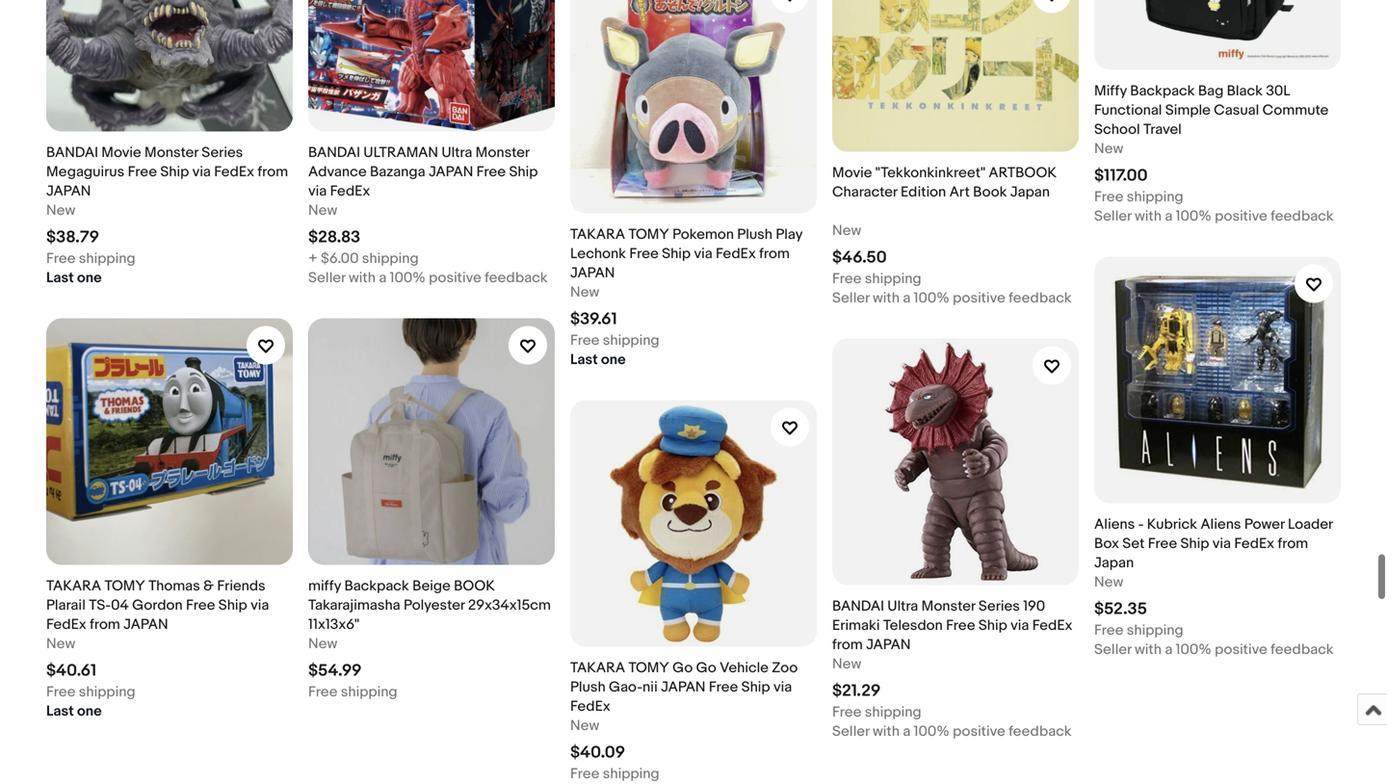 Task type: locate. For each thing, give the bounding box(es) containing it.
0 horizontal spatial movie
[[101, 144, 141, 161]]

positive
[[1215, 208, 1268, 225], [429, 269, 482, 287], [953, 290, 1006, 307], [1215, 641, 1268, 659], [953, 723, 1006, 740]]

from down loader
[[1278, 535, 1309, 553]]

japan down megaguirus
[[46, 183, 91, 200]]

shipping down $38.79
[[79, 250, 136, 267]]

new text field up $46.50 text box
[[832, 221, 862, 240]]

plush left 'gao-'
[[570, 679, 606, 696]]

from
[[258, 163, 288, 181], [759, 245, 790, 263], [1278, 535, 1309, 553], [90, 616, 120, 634], [832, 636, 863, 654]]

aliens
[[1094, 516, 1135, 533], [1201, 516, 1241, 533]]

bazanga
[[370, 163, 425, 181]]

1 horizontal spatial go
[[696, 660, 717, 677]]

box
[[1094, 535, 1119, 553]]

japan inside takara tomy go go vehicle zoo plush gao-nii japan free ship via fedex new $40.09 free shipping
[[661, 679, 706, 696]]

$21.29 text field
[[832, 681, 881, 701]]

0 horizontal spatial japan
[[1010, 184, 1050, 201]]

japan inside movie "tekkonkinkreet" artbook character edition art book japan
[[1010, 184, 1050, 201]]

new $46.50 free shipping seller with a 100% positive feedback
[[832, 222, 1072, 307]]

1 horizontal spatial series
[[979, 598, 1020, 615]]

$40.09 text field
[[570, 743, 625, 763]]

japan inside bandai ultra monster series 190 erimaki telesdon free ship via fedex from japan new $21.29 free shipping seller with a 100% positive feedback
[[866, 636, 911, 654]]

0 horizontal spatial go
[[673, 660, 693, 677]]

1 horizontal spatial backpack
[[1130, 82, 1195, 100]]

miffy
[[1094, 82, 1127, 100]]

a inside bandai ultra monster series 190 erimaki telesdon free ship via fedex from japan new $21.29 free shipping seller with a 100% positive feedback
[[903, 723, 911, 740]]

tomy inside takara tomy thomas & friends plarail ts-04 gordon free ship via fedex from japan new $40.61 free shipping last one
[[104, 578, 145, 595]]

Last one text field
[[570, 350, 626, 370]]

0 vertical spatial seller with a 100% positive feedback text field
[[1094, 207, 1334, 226]]

bandai for $28.83
[[308, 144, 360, 161]]

takara up lechonk
[[570, 226, 625, 243]]

2 horizontal spatial seller with a 100% positive feedback text field
[[1094, 640, 1334, 660]]

0 horizontal spatial bandai
[[46, 144, 98, 161]]

2 horizontal spatial bandai
[[832, 598, 884, 615]]

fedex
[[214, 163, 254, 181], [330, 183, 370, 200], [716, 245, 756, 263], [1235, 535, 1275, 553], [46, 616, 86, 634], [1033, 617, 1073, 634], [570, 698, 611, 715]]

1 horizontal spatial ultra
[[888, 598, 918, 615]]

seller with a 100% positive feedback text field for $52.35
[[1094, 640, 1334, 660]]

new text field up "$21.29"
[[832, 655, 862, 674]]

from inside takara tomy thomas & friends plarail ts-04 gordon free ship via fedex from japan new $40.61 free shipping last one
[[90, 616, 120, 634]]

with down $52.35 text box
[[1135, 641, 1162, 659]]

from inside takara tomy pokemon plush play lechonk free ship via fedex from japan new $39.61 free shipping last one
[[759, 245, 790, 263]]

plush inside takara tomy go go vehicle zoo plush gao-nii japan free ship via fedex new $40.09 free shipping
[[570, 679, 606, 696]]

bandai inside bandai movie monster series megaguirus free ship via fedex from japan new $38.79 free shipping last one
[[46, 144, 98, 161]]

free shipping text field for $40.09
[[570, 765, 660, 783]]

movie up megaguirus
[[101, 144, 141, 161]]

free shipping text field down $40.09 text box
[[570, 765, 660, 783]]

seller down $46.50
[[832, 290, 870, 307]]

new inside takara tomy pokemon plush play lechonk free ship via fedex from japan new $39.61 free shipping last one
[[570, 284, 600, 301]]

0 vertical spatial last
[[46, 269, 74, 287]]

free shipping text field down $40.61 text field
[[46, 683, 136, 702]]

fedex inside takara tomy thomas & friends plarail ts-04 gordon free ship via fedex from japan new $40.61 free shipping last one
[[46, 616, 86, 634]]

bandai inside bandai ultra monster series 190 erimaki telesdon free ship via fedex from japan new $21.29 free shipping seller with a 100% positive feedback
[[832, 598, 884, 615]]

miffy
[[308, 578, 341, 595]]

monster for japan
[[922, 598, 976, 615]]

new down school
[[1094, 140, 1124, 158]]

feedback inside new $46.50 free shipping seller with a 100% positive feedback
[[1009, 290, 1072, 307]]

positive inside miffy backpack bag black 30l functional simple casual commute school travel new $117.00 free shipping seller with a 100% positive feedback
[[1215, 208, 1268, 225]]

via inside bandai ultraman ultra monster advance bazanga japan free ship via fedex new $28.83 + $6.00 shipping seller with a 100% positive feedback
[[308, 183, 327, 200]]

1 vertical spatial last one text field
[[46, 702, 102, 721]]

1 vertical spatial last
[[570, 351, 598, 369]]

new up $40.61 text field
[[46, 635, 75, 653]]

backpack inside miffy backpack bag black 30l functional simple casual commute school travel new $117.00 free shipping seller with a 100% positive feedback
[[1130, 82, 1195, 100]]

0 vertical spatial tomy
[[629, 226, 669, 243]]

aliens left power
[[1201, 516, 1241, 533]]

power
[[1245, 516, 1285, 533]]

new text field down "11x13x6""
[[308, 634, 337, 654]]

0 vertical spatial japan
[[1010, 184, 1050, 201]]

shipping down $46.50 text box
[[865, 270, 922, 288]]

30l
[[1266, 82, 1291, 100]]

with down "$21.29"
[[873, 723, 900, 740]]

last
[[46, 269, 74, 287], [570, 351, 598, 369], [46, 703, 74, 720]]

ship inside takara tomy go go vehicle zoo plush gao-nii japan free ship via fedex new $40.09 free shipping
[[742, 679, 770, 696]]

telesdon
[[883, 617, 943, 634]]

1 horizontal spatial aliens
[[1201, 516, 1241, 533]]

feedback inside bandai ultra monster series 190 erimaki telesdon free ship via fedex from japan new $21.29 free shipping seller with a 100% positive feedback
[[1009, 723, 1072, 740]]

1 horizontal spatial movie
[[832, 164, 872, 182]]

takara up plarail
[[46, 578, 101, 595]]

travel
[[1144, 121, 1182, 138]]

2 last one text field from the top
[[46, 702, 102, 721]]

bandai up advance
[[308, 144, 360, 161]]

0 vertical spatial series
[[202, 144, 243, 161]]

1 vertical spatial seller with a 100% positive feedback text field
[[832, 289, 1072, 308]]

shipping inside miffy backpack bag black 30l functional simple casual commute school travel new $117.00 free shipping seller with a 100% positive feedback
[[1127, 188, 1184, 206]]

$21.29
[[832, 681, 881, 701]]

new up $28.83 text box
[[308, 202, 337, 219]]

new text field up $28.83 text box
[[308, 201, 337, 220]]

positive inside new $46.50 free shipping seller with a 100% positive feedback
[[953, 290, 1006, 307]]

japan
[[1010, 184, 1050, 201], [1094, 555, 1134, 572]]

1 vertical spatial ultra
[[888, 598, 918, 615]]

monster for $38.79
[[145, 144, 198, 161]]

tomy inside takara tomy pokemon plush play lechonk free ship via fedex from japan new $39.61 free shipping last one
[[629, 226, 669, 243]]

seller down $6.00
[[308, 269, 346, 287]]

new text field down school
[[1094, 139, 1124, 159]]

japan inside takara tomy pokemon plush play lechonk free ship via fedex from japan new $39.61 free shipping last one
[[570, 265, 615, 282]]

bandai up megaguirus
[[46, 144, 98, 161]]

simple
[[1166, 102, 1211, 119]]

takara tomy thomas & friends plarail ts-04 gordon free ship via fedex from japan new $40.61 free shipping last one
[[46, 578, 269, 720]]

ultra up telesdon
[[888, 598, 918, 615]]

new up $39.61 text box
[[570, 284, 600, 301]]

nii
[[643, 679, 658, 696]]

seller inside new $46.50 free shipping seller with a 100% positive feedback
[[832, 290, 870, 307]]

polyester
[[404, 597, 465, 614]]

2 vertical spatial takara
[[570, 660, 625, 677]]

0 horizontal spatial backpack
[[344, 578, 409, 595]]

advance
[[308, 163, 367, 181]]

plush
[[737, 226, 773, 243], [570, 679, 606, 696]]

Last one text field
[[46, 268, 102, 288], [46, 702, 102, 721]]

1 vertical spatial takara
[[46, 578, 101, 595]]

tomy up nii
[[629, 660, 669, 677]]

$52.35 text field
[[1094, 599, 1147, 620]]

japan down the gordon
[[123, 616, 168, 634]]

seller down $117.00 text field at the right top of page
[[1094, 208, 1132, 225]]

0 vertical spatial one
[[77, 269, 102, 287]]

tomy left pokemon
[[629, 226, 669, 243]]

last down $38.79 text box
[[46, 269, 74, 287]]

one down $39.61
[[601, 351, 626, 369]]

new up $52.35 text box
[[1094, 574, 1124, 591]]

last one text field down $38.79 text box
[[46, 268, 102, 288]]

free shipping text field down the $52.35
[[1094, 621, 1184, 640]]

new up $46.50 text box
[[832, 222, 862, 239]]

free down the $52.35
[[1094, 622, 1124, 639]]

shipping down $117.00 text field at the right top of page
[[1127, 188, 1184, 206]]

tomy
[[629, 226, 669, 243], [104, 578, 145, 595], [629, 660, 669, 677]]

free right bazanga
[[477, 163, 506, 181]]

new text field up $40.09
[[570, 716, 600, 736]]

0 vertical spatial last one text field
[[46, 268, 102, 288]]

free shipping text field for $39.61
[[570, 331, 660, 350]]

$6.00
[[321, 250, 359, 267]]

0 horizontal spatial aliens
[[1094, 516, 1135, 533]]

bag
[[1198, 82, 1224, 100]]

Seller with a 100% positive feedback text field
[[1094, 207, 1334, 226], [832, 289, 1072, 308]]

ultra
[[442, 144, 472, 161], [888, 598, 918, 615]]

1 vertical spatial tomy
[[104, 578, 145, 595]]

aliens up box
[[1094, 516, 1135, 533]]

one down $40.61
[[77, 703, 102, 720]]

11x13x6"
[[308, 616, 359, 634]]

1 horizontal spatial plush
[[737, 226, 773, 243]]

feedback
[[1271, 208, 1334, 225], [485, 269, 548, 287], [1009, 290, 1072, 307], [1271, 641, 1334, 659], [1009, 723, 1072, 740]]

1 vertical spatial one
[[601, 351, 626, 369]]

free down $54.99
[[308, 684, 338, 701]]

0 vertical spatial movie
[[101, 144, 141, 161]]

plush left play
[[737, 226, 773, 243]]

tomy for from
[[104, 578, 145, 595]]

takara up 'gao-'
[[570, 660, 625, 677]]

$117.00 text field
[[1094, 166, 1148, 186]]

free down $117.00 text field at the right top of page
[[1094, 188, 1124, 206]]

go
[[673, 660, 693, 677], [696, 660, 717, 677]]

shipping down $52.35 text box
[[1127, 622, 1184, 639]]

1 vertical spatial plush
[[570, 679, 606, 696]]

new inside new $46.50 free shipping seller with a 100% positive feedback
[[832, 222, 862, 239]]

bandai
[[46, 144, 98, 161], [308, 144, 360, 161], [832, 598, 884, 615]]

Seller with a 100% positive feedback text field
[[308, 268, 548, 288], [1094, 640, 1334, 660], [832, 722, 1072, 741]]

monster inside bandai movie monster series megaguirus free ship via fedex from japan new $38.79 free shipping last one
[[145, 144, 198, 161]]

ultra right ultraman
[[442, 144, 472, 161]]

japan
[[429, 163, 473, 181], [46, 183, 91, 200], [570, 265, 615, 282], [123, 616, 168, 634], [866, 636, 911, 654], [661, 679, 706, 696]]

shipping down $40.09 text box
[[603, 766, 660, 783]]

2 vertical spatial seller with a 100% positive feedback text field
[[832, 722, 1072, 741]]

1 horizontal spatial monster
[[476, 144, 529, 161]]

shipping right $6.00
[[362, 250, 419, 267]]

100% inside new $46.50 free shipping seller with a 100% positive feedback
[[914, 290, 950, 307]]

shipping down $54.99
[[341, 684, 398, 701]]

last down $40.61
[[46, 703, 74, 720]]

seller down "$21.29"
[[832, 723, 870, 740]]

0 vertical spatial takara
[[570, 226, 625, 243]]

0 vertical spatial backpack
[[1130, 82, 1195, 100]]

japan down "artbook"
[[1010, 184, 1050, 201]]

free shipping text field down "$21.29"
[[832, 703, 922, 722]]

tomy up 04
[[104, 578, 145, 595]]

0 horizontal spatial seller with a 100% positive feedback text field
[[832, 289, 1072, 308]]

new text field for $40.61
[[46, 634, 75, 654]]

from down ts-
[[90, 616, 120, 634]]

japan down lechonk
[[570, 265, 615, 282]]

ship inside bandai movie monster series megaguirus free ship via fedex from japan new $38.79 free shipping last one
[[160, 163, 189, 181]]

seller with a 100% positive feedback text field for $46.50
[[832, 289, 1072, 308]]

1 vertical spatial seller with a 100% positive feedback text field
[[1094, 640, 1334, 660]]

monster inside bandai ultra monster series 190 erimaki telesdon free ship via fedex from japan new $21.29 free shipping seller with a 100% positive feedback
[[922, 598, 976, 615]]

ts-
[[89, 597, 111, 614]]

2 vertical spatial last
[[46, 703, 74, 720]]

japan down box
[[1094, 555, 1134, 572]]

1 horizontal spatial seller with a 100% positive feedback text field
[[1094, 207, 1334, 226]]

takara inside takara tomy go go vehicle zoo plush gao-nii japan free ship via fedex new $40.09 free shipping
[[570, 660, 625, 677]]

free inside miffy backpack beige book takarajimasha polyester 29x34x15cm 11x13x6" new $54.99 free shipping
[[308, 684, 338, 701]]

2 horizontal spatial monster
[[922, 598, 976, 615]]

1 horizontal spatial seller with a 100% positive feedback text field
[[832, 722, 1072, 741]]

100%
[[1176, 208, 1212, 225], [390, 269, 426, 287], [914, 290, 950, 307], [1176, 641, 1212, 659], [914, 723, 950, 740]]

backpack
[[1130, 82, 1195, 100], [344, 578, 409, 595]]

free inside new $46.50 free shipping seller with a 100% positive feedback
[[832, 270, 862, 288]]

free shipping text field down $54.99
[[308, 683, 398, 702]]

set
[[1123, 535, 1145, 553]]

artbook
[[989, 164, 1057, 182]]

bandai up erimaki
[[832, 598, 884, 615]]

1 vertical spatial series
[[979, 598, 1020, 615]]

1 last one text field from the top
[[46, 268, 102, 288]]

Free shipping text field
[[46, 249, 136, 268], [832, 269, 922, 289], [308, 683, 398, 702], [570, 765, 660, 783]]

takara
[[570, 226, 625, 243], [46, 578, 101, 595], [570, 660, 625, 677]]

0 horizontal spatial ultra
[[442, 144, 472, 161]]

new
[[1094, 140, 1124, 158], [46, 202, 75, 219], [308, 202, 337, 219], [832, 222, 862, 239], [570, 284, 600, 301], [1094, 574, 1124, 591], [46, 635, 75, 653], [308, 635, 337, 653], [832, 656, 862, 673], [570, 717, 600, 735]]

1 vertical spatial japan
[[1094, 555, 1134, 572]]

New text field
[[308, 201, 337, 220], [832, 221, 862, 240], [570, 283, 600, 302], [1094, 573, 1124, 592], [46, 634, 75, 654], [308, 634, 337, 654]]

new down "11x13x6""
[[308, 635, 337, 653]]

1 horizontal spatial bandai
[[308, 144, 360, 161]]

one inside takara tomy pokemon plush play lechonk free ship via fedex from japan new $39.61 free shipping last one
[[601, 351, 626, 369]]

0 horizontal spatial series
[[202, 144, 243, 161]]

a inside new $46.50 free shipping seller with a 100% positive feedback
[[903, 290, 911, 307]]

gordon
[[132, 597, 183, 614]]

new inside miffy backpack bag black 30l functional simple casual commute school travel new $117.00 free shipping seller with a 100% positive feedback
[[1094, 140, 1124, 158]]

seller inside aliens - kubrick aliens power loader box set free ship via fedex from japan new $52.35 free shipping seller with a 100% positive feedback
[[1094, 641, 1132, 659]]

shipping down $40.61 text field
[[79, 684, 136, 701]]

monster
[[145, 144, 198, 161], [476, 144, 529, 161], [922, 598, 976, 615]]

with down + $6.00 shipping text field
[[349, 269, 376, 287]]

movie
[[101, 144, 141, 161], [832, 164, 872, 182]]

$117.00
[[1094, 166, 1148, 186]]

new up $40.09
[[570, 717, 600, 735]]

0 horizontal spatial plush
[[570, 679, 606, 696]]

100% inside aliens - kubrick aliens power loader box set free ship via fedex from japan new $52.35 free shipping seller with a 100% positive feedback
[[1176, 641, 1212, 659]]

0 horizontal spatial seller with a 100% positive feedback text field
[[308, 268, 548, 288]]

Free shipping text field
[[1094, 187, 1184, 207], [570, 331, 660, 350], [1094, 621, 1184, 640], [46, 683, 136, 702], [832, 703, 922, 722]]

100% inside miffy backpack bag black 30l functional simple casual commute school travel new $117.00 free shipping seller with a 100% positive feedback
[[1176, 208, 1212, 225]]

miffy backpack bag black 30l functional simple casual commute school travel new $117.00 free shipping seller with a 100% positive feedback
[[1094, 82, 1334, 225]]

with down $117.00 text field at the right top of page
[[1135, 208, 1162, 225]]

last one text field down $40.61
[[46, 702, 102, 721]]

free down $46.50
[[832, 270, 862, 288]]

new up $38.79 text box
[[46, 202, 75, 219]]

with
[[1135, 208, 1162, 225], [349, 269, 376, 287], [873, 290, 900, 307], [1135, 641, 1162, 659], [873, 723, 900, 740]]

&
[[203, 578, 214, 595]]

free shipping text field for $40.61
[[46, 683, 136, 702]]

with inside new $46.50 free shipping seller with a 100% positive feedback
[[873, 290, 900, 307]]

ship inside bandai ultra monster series 190 erimaki telesdon free ship via fedex from japan new $21.29 free shipping seller with a 100% positive feedback
[[979, 617, 1008, 634]]

free right lechonk
[[629, 245, 659, 263]]

japan right nii
[[661, 679, 706, 696]]

lechonk
[[570, 245, 626, 263]]

new text field for $54.99
[[308, 634, 337, 654]]

new text field for japan
[[832, 655, 862, 674]]

backpack inside miffy backpack beige book takarajimasha polyester 29x34x15cm 11x13x6" new $54.99 free shipping
[[344, 578, 409, 595]]

monster inside bandai ultraman ultra monster advance bazanga japan free ship via fedex new $28.83 + $6.00 shipping seller with a 100% positive feedback
[[476, 144, 529, 161]]

0 horizontal spatial monster
[[145, 144, 198, 161]]

a
[[1165, 208, 1173, 225], [379, 269, 387, 287], [903, 290, 911, 307], [1165, 641, 1173, 659], [903, 723, 911, 740]]

new text field for $39.61
[[570, 283, 600, 302]]

free shipping text field down $39.61
[[570, 331, 660, 350]]

new text field up $52.35 text box
[[1094, 573, 1124, 592]]

-
[[1138, 516, 1144, 533]]

free shipping text field for $38.79
[[46, 249, 136, 268]]

free down $39.61 text box
[[570, 332, 600, 349]]

new text field up $40.61 text field
[[46, 634, 75, 654]]

from down play
[[759, 245, 790, 263]]

movie up character
[[832, 164, 872, 182]]

school
[[1094, 121, 1140, 138]]

positive inside aliens - kubrick aliens power loader box set free ship via fedex from japan new $52.35 free shipping seller with a 100% positive feedback
[[1215, 641, 1268, 659]]

$40.09
[[570, 743, 625, 763]]

black
[[1227, 82, 1263, 100]]

last down $39.61 text box
[[570, 351, 598, 369]]

free shipping text field down $38.79
[[46, 249, 136, 268]]

last inside bandai movie monster series megaguirus free ship via fedex from japan new $38.79 free shipping last one
[[46, 269, 74, 287]]

loader
[[1288, 516, 1333, 533]]

japan inside aliens - kubrick aliens power loader box set free ship via fedex from japan new $52.35 free shipping seller with a 100% positive feedback
[[1094, 555, 1134, 572]]

$40.61 text field
[[46, 661, 96, 681]]

backpack up simple
[[1130, 82, 1195, 100]]

one
[[77, 269, 102, 287], [601, 351, 626, 369], [77, 703, 102, 720]]

0 vertical spatial seller with a 100% positive feedback text field
[[308, 268, 548, 288]]

0 vertical spatial ultra
[[442, 144, 472, 161]]

2 vertical spatial one
[[77, 703, 102, 720]]

from left advance
[[258, 163, 288, 181]]

plarail
[[46, 597, 86, 614]]

free right telesdon
[[946, 617, 975, 634]]

New text field
[[1094, 139, 1124, 159], [46, 201, 75, 220], [832, 655, 862, 674], [570, 716, 600, 736]]

seller with a 100% positive feedback text field for $117.00
[[1094, 207, 1334, 226]]

0 vertical spatial plush
[[737, 226, 773, 243]]

with inside bandai ultraman ultra monster advance bazanga japan free ship via fedex new $28.83 + $6.00 shipping seller with a 100% positive feedback
[[349, 269, 376, 287]]

series for $38.79
[[202, 144, 243, 161]]

1 vertical spatial movie
[[832, 164, 872, 182]]

thomas
[[149, 578, 200, 595]]

ship
[[160, 163, 189, 181], [509, 163, 538, 181], [662, 245, 691, 263], [1181, 535, 1210, 553], [218, 597, 247, 614], [979, 617, 1008, 634], [742, 679, 770, 696]]

free
[[128, 163, 157, 181], [477, 163, 506, 181], [1094, 188, 1124, 206], [629, 245, 659, 263], [46, 250, 76, 267], [832, 270, 862, 288], [570, 332, 600, 349], [1148, 535, 1177, 553], [186, 597, 215, 614], [946, 617, 975, 634], [1094, 622, 1124, 639], [709, 679, 738, 696], [46, 684, 76, 701], [308, 684, 338, 701], [832, 704, 862, 721], [570, 766, 600, 783]]

series inside bandai movie monster series megaguirus free ship via fedex from japan new $38.79 free shipping last one
[[202, 144, 243, 161]]

via
[[192, 163, 211, 181], [308, 183, 327, 200], [694, 245, 713, 263], [1213, 535, 1231, 553], [251, 597, 269, 614], [1011, 617, 1029, 634], [774, 679, 792, 696]]

new text field for $38.79
[[46, 201, 75, 220]]

1 vertical spatial backpack
[[344, 578, 409, 595]]

free shipping text field down $46.50 text box
[[832, 269, 922, 289]]

free shipping text field down $117.00 text field at the right top of page
[[1094, 187, 1184, 207]]

from down erimaki
[[832, 636, 863, 654]]

new text field up $38.79 text box
[[46, 201, 75, 220]]

backpack up takarajimasha on the left bottom of the page
[[344, 578, 409, 595]]

positive inside bandai ultraman ultra monster advance bazanga japan free ship via fedex new $28.83 + $6.00 shipping seller with a 100% positive feedback
[[429, 269, 482, 287]]

2 vertical spatial tomy
[[629, 660, 669, 677]]

tomy inside takara tomy go go vehicle zoo plush gao-nii japan free ship via fedex new $40.09 free shipping
[[629, 660, 669, 677]]

$54.99
[[308, 661, 362, 681]]

japan right bazanga
[[429, 163, 473, 181]]

seller
[[1094, 208, 1132, 225], [308, 269, 346, 287], [832, 290, 870, 307], [1094, 641, 1132, 659], [832, 723, 870, 740]]

new text field up $39.61 text box
[[570, 283, 600, 302]]

1 go from the left
[[673, 660, 693, 677]]

via inside takara tomy thomas & friends plarail ts-04 gordon free ship via fedex from japan new $40.61 free shipping last one
[[251, 597, 269, 614]]

1 horizontal spatial japan
[[1094, 555, 1134, 572]]

one inside bandai movie monster series megaguirus free ship via fedex from japan new $38.79 free shipping last one
[[77, 269, 102, 287]]

takara inside takara tomy thomas & friends plarail ts-04 gordon free ship via fedex from japan new $40.61 free shipping last one
[[46, 578, 101, 595]]

with down $46.50 text box
[[873, 290, 900, 307]]

last one text field for one
[[46, 268, 102, 288]]

character
[[832, 184, 898, 201]]

new inside bandai ultra monster series 190 erimaki telesdon free ship via fedex from japan new $21.29 free shipping seller with a 100% positive feedback
[[832, 656, 862, 673]]

new up "$21.29"
[[832, 656, 862, 673]]

shipping
[[1127, 188, 1184, 206], [79, 250, 136, 267], [362, 250, 419, 267], [865, 270, 922, 288], [603, 332, 660, 349], [1127, 622, 1184, 639], [79, 684, 136, 701], [341, 684, 398, 701], [865, 704, 922, 721], [603, 766, 660, 783]]

takara for fedex
[[570, 660, 625, 677]]

series
[[202, 144, 243, 161], [979, 598, 1020, 615]]

takara for from
[[46, 578, 101, 595]]

free right megaguirus
[[128, 163, 157, 181]]



Task type: describe. For each thing, give the bounding box(es) containing it.
free down vehicle at the bottom of the page
[[709, 679, 738, 696]]

$46.50 text field
[[832, 248, 887, 268]]

pokemon
[[673, 226, 734, 243]]

1 aliens from the left
[[1094, 516, 1135, 533]]

bandai for $38.79
[[46, 144, 98, 161]]

book
[[973, 184, 1007, 201]]

ship inside bandai ultraman ultra monster advance bazanga japan free ship via fedex new $28.83 + $6.00 shipping seller with a 100% positive feedback
[[509, 163, 538, 181]]

ultra inside bandai ultra monster series 190 erimaki telesdon free ship via fedex from japan new $21.29 free shipping seller with a 100% positive feedback
[[888, 598, 918, 615]]

with inside miffy backpack bag black 30l functional simple casual commute school travel new $117.00 free shipping seller with a 100% positive feedback
[[1135, 208, 1162, 225]]

friends
[[217, 578, 266, 595]]

100% inside bandai ultraman ultra monster advance bazanga japan free ship via fedex new $28.83 + $6.00 shipping seller with a 100% positive feedback
[[390, 269, 426, 287]]

takarajimasha
[[308, 597, 400, 614]]

a inside bandai ultraman ultra monster advance bazanga japan free ship via fedex new $28.83 + $6.00 shipping seller with a 100% positive feedback
[[379, 269, 387, 287]]

gao-
[[609, 679, 643, 696]]

29x34x15cm
[[468, 597, 551, 614]]

100% inside bandai ultra monster series 190 erimaki telesdon free ship via fedex from japan new $21.29 free shipping seller with a 100% positive feedback
[[914, 723, 950, 740]]

fedex inside takara tomy pokemon plush play lechonk free ship via fedex from japan new $39.61 free shipping last one
[[716, 245, 756, 263]]

takara for $39.61
[[570, 226, 625, 243]]

free down "$21.29"
[[832, 704, 862, 721]]

free inside bandai ultraman ultra monster advance bazanga japan free ship via fedex new $28.83 + $6.00 shipping seller with a 100% positive feedback
[[477, 163, 506, 181]]

vehicle
[[720, 660, 769, 677]]

+
[[308, 250, 318, 267]]

feedback inside miffy backpack bag black 30l functional simple casual commute school travel new $117.00 free shipping seller with a 100% positive feedback
[[1271, 208, 1334, 225]]

new inside miffy backpack beige book takarajimasha polyester 29x34x15cm 11x13x6" new $54.99 free shipping
[[308, 635, 337, 653]]

series for japan
[[979, 598, 1020, 615]]

movie inside bandai movie monster series megaguirus free ship via fedex from japan new $38.79 free shipping last one
[[101, 144, 141, 161]]

fedex inside bandai ultra monster series 190 erimaki telesdon free ship via fedex from japan new $21.29 free shipping seller with a 100% positive feedback
[[1033, 617, 1073, 634]]

edition
[[901, 184, 946, 201]]

with inside bandai ultra monster series 190 erimaki telesdon free ship via fedex from japan new $21.29 free shipping seller with a 100% positive feedback
[[873, 723, 900, 740]]

seller with a 100% positive feedback text field for shipping
[[308, 268, 548, 288]]

seller with a 100% positive feedback text field for free
[[832, 722, 1072, 741]]

free shipping text field for $46.50
[[832, 269, 922, 289]]

art
[[950, 184, 970, 201]]

bandai ultraman ultra monster advance bazanga japan free ship via fedex new $28.83 + $6.00 shipping seller with a 100% positive feedback
[[308, 144, 548, 287]]

via inside takara tomy pokemon plush play lechonk free ship via fedex from japan new $39.61 free shipping last one
[[694, 245, 713, 263]]

commute
[[1263, 102, 1329, 119]]

casual
[[1214, 102, 1259, 119]]

japan inside bandai movie monster series megaguirus free ship via fedex from japan new $38.79 free shipping last one
[[46, 183, 91, 200]]

last inside takara tomy pokemon plush play lechonk free ship via fedex from japan new $39.61 free shipping last one
[[570, 351, 598, 369]]

backpack for $54.99
[[344, 578, 409, 595]]

movie inside movie "tekkonkinkreet" artbook character edition art book japan
[[832, 164, 872, 182]]

via inside aliens - kubrick aliens power loader box set free ship via fedex from japan new $52.35 free shipping seller with a 100% positive feedback
[[1213, 535, 1231, 553]]

$38.79 text field
[[46, 227, 99, 248]]

seller inside miffy backpack bag black 30l functional simple casual commute school travel new $117.00 free shipping seller with a 100% positive feedback
[[1094, 208, 1132, 225]]

tomy for $39.61
[[629, 226, 669, 243]]

last one text field for $40.61
[[46, 702, 102, 721]]

$38.79
[[46, 227, 99, 248]]

tomy for fedex
[[629, 660, 669, 677]]

$39.61 text field
[[570, 309, 617, 330]]

new text field for $52.35
[[1094, 573, 1124, 592]]

shipping inside aliens - kubrick aliens power loader box set free ship via fedex from japan new $52.35 free shipping seller with a 100% positive feedback
[[1127, 622, 1184, 639]]

new inside takara tomy thomas & friends plarail ts-04 gordon free ship via fedex from japan new $40.61 free shipping last one
[[46, 635, 75, 653]]

free shipping text field for $54.99
[[308, 683, 398, 702]]

free shipping text field for $52.35
[[1094, 621, 1184, 640]]

seller inside bandai ultra monster series 190 erimaki telesdon free ship via fedex from japan new $21.29 free shipping seller with a 100% positive feedback
[[832, 723, 870, 740]]

positive inside bandai ultra monster series 190 erimaki telesdon free ship via fedex from japan new $21.29 free shipping seller with a 100% positive feedback
[[953, 723, 1006, 740]]

kubrick
[[1147, 516, 1198, 533]]

from inside bandai ultra monster series 190 erimaki telesdon free ship via fedex from japan new $21.29 free shipping seller with a 100% positive feedback
[[832, 636, 863, 654]]

takara tomy pokemon plush play lechonk free ship via fedex from japan new $39.61 free shipping last one
[[570, 226, 803, 369]]

shipping inside takara tomy go go vehicle zoo plush gao-nii japan free ship via fedex new $40.09 free shipping
[[603, 766, 660, 783]]

bandai ultra monster series 190 erimaki telesdon free ship via fedex from japan new $21.29 free shipping seller with a 100% positive feedback
[[832, 598, 1073, 740]]

+ $6.00 shipping text field
[[308, 249, 419, 268]]

a inside miffy backpack bag black 30l functional simple casual commute school travel new $117.00 free shipping seller with a 100% positive feedback
[[1165, 208, 1173, 225]]

miffy backpack beige book takarajimasha polyester 29x34x15cm 11x13x6" new $54.99 free shipping
[[308, 578, 551, 701]]

free inside miffy backpack bag black 30l functional simple casual commute school travel new $117.00 free shipping seller with a 100% positive feedback
[[1094, 188, 1124, 206]]

ultraman
[[364, 144, 438, 161]]

fedex inside takara tomy go go vehicle zoo plush gao-nii japan free ship via fedex new $40.09 free shipping
[[570, 698, 611, 715]]

seller inside bandai ultraman ultra monster advance bazanga japan free ship via fedex new $28.83 + $6.00 shipping seller with a 100% positive feedback
[[308, 269, 346, 287]]

plush inside takara tomy pokemon plush play lechonk free ship via fedex from japan new $39.61 free shipping last one
[[737, 226, 773, 243]]

2 aliens from the left
[[1201, 516, 1241, 533]]

ultra inside bandai ultraman ultra monster advance bazanga japan free ship via fedex new $28.83 + $6.00 shipping seller with a 100% positive feedback
[[442, 144, 472, 161]]

via inside bandai ultra monster series 190 erimaki telesdon free ship via fedex from japan new $21.29 free shipping seller with a 100% positive feedback
[[1011, 617, 1029, 634]]

190
[[1023, 598, 1046, 615]]

feedback inside aliens - kubrick aliens power loader box set free ship via fedex from japan new $52.35 free shipping seller with a 100% positive feedback
[[1271, 641, 1334, 659]]

from inside aliens - kubrick aliens power loader box set free ship via fedex from japan new $52.35 free shipping seller with a 100% positive feedback
[[1278, 535, 1309, 553]]

$39.61
[[570, 309, 617, 330]]

via inside bandai movie monster series megaguirus free ship via fedex from japan new $38.79 free shipping last one
[[192, 163, 211, 181]]

megaguirus
[[46, 163, 125, 181]]

$54.99 text field
[[308, 661, 362, 681]]

feedback inside bandai ultraman ultra monster advance bazanga japan free ship via fedex new $28.83 + $6.00 shipping seller with a 100% positive feedback
[[485, 269, 548, 287]]

aliens - kubrick aliens power loader box set free ship via fedex from japan new $52.35 free shipping seller with a 100% positive feedback
[[1094, 516, 1334, 659]]

$40.61
[[46, 661, 96, 681]]

with inside aliens - kubrick aliens power loader box set free ship via fedex from japan new $52.35 free shipping seller with a 100% positive feedback
[[1135, 641, 1162, 659]]

new inside aliens - kubrick aliens power loader box set free ship via fedex from japan new $52.35 free shipping seller with a 100% positive feedback
[[1094, 574, 1124, 591]]

japan inside takara tomy thomas & friends plarail ts-04 gordon free ship via fedex from japan new $40.61 free shipping last one
[[123, 616, 168, 634]]

$46.50
[[832, 248, 887, 268]]

new inside takara tomy go go vehicle zoo plush gao-nii japan free ship via fedex new $40.09 free shipping
[[570, 717, 600, 735]]

"tekkonkinkreet"
[[876, 164, 986, 182]]

backpack for school
[[1130, 82, 1195, 100]]

$52.35
[[1094, 599, 1147, 620]]

shipping inside bandai ultra monster series 190 erimaki telesdon free ship via fedex from japan new $21.29 free shipping seller with a 100% positive feedback
[[865, 704, 922, 721]]

new inside bandai movie monster series megaguirus free ship via fedex from japan new $38.79 free shipping last one
[[46, 202, 75, 219]]

one inside takara tomy thomas & friends plarail ts-04 gordon free ship via fedex from japan new $40.61 free shipping last one
[[77, 703, 102, 720]]

$28.83 text field
[[308, 227, 360, 248]]

free shipping text field for $117.00
[[1094, 187, 1184, 207]]

free down kubrick
[[1148, 535, 1177, 553]]

shipping inside new $46.50 free shipping seller with a 100% positive feedback
[[865, 270, 922, 288]]

new text field for $117.00
[[1094, 139, 1124, 159]]

new text field for $28.83
[[308, 201, 337, 220]]

shipping inside bandai movie monster series megaguirus free ship via fedex from japan new $38.79 free shipping last one
[[79, 250, 136, 267]]

a inside aliens - kubrick aliens power loader box set free ship via fedex from japan new $52.35 free shipping seller with a 100% positive feedback
[[1165, 641, 1173, 659]]

from inside bandai movie monster series megaguirus free ship via fedex from japan new $38.79 free shipping last one
[[258, 163, 288, 181]]

takara tomy go go vehicle zoo plush gao-nii japan free ship via fedex new $40.09 free shipping
[[570, 660, 798, 783]]

shipping inside miffy backpack beige book takarajimasha polyester 29x34x15cm 11x13x6" new $54.99 free shipping
[[341, 684, 398, 701]]

zoo
[[772, 660, 798, 677]]

fedex inside aliens - kubrick aliens power loader box set free ship via fedex from japan new $52.35 free shipping seller with a 100% positive feedback
[[1235, 535, 1275, 553]]

last inside takara tomy thomas & friends plarail ts-04 gordon free ship via fedex from japan new $40.61 free shipping last one
[[46, 703, 74, 720]]

functional
[[1094, 102, 1162, 119]]

beige
[[412, 578, 451, 595]]

book
[[454, 578, 495, 595]]

ship inside takara tomy pokemon plush play lechonk free ship via fedex from japan new $39.61 free shipping last one
[[662, 245, 691, 263]]

free shipping text field for $21.29
[[832, 703, 922, 722]]

shipping inside takara tomy thomas & friends plarail ts-04 gordon free ship via fedex from japan new $40.61 free shipping last one
[[79, 684, 136, 701]]

movie "tekkonkinkreet" artbook character edition art book japan
[[832, 164, 1057, 201]]

04
[[111, 597, 129, 614]]

new text field for $46.50
[[832, 221, 862, 240]]

bandai for japan
[[832, 598, 884, 615]]

bandai movie monster series megaguirus free ship via fedex from japan new $38.79 free shipping last one
[[46, 144, 288, 287]]

japan inside bandai ultraman ultra monster advance bazanga japan free ship via fedex new $28.83 + $6.00 shipping seller with a 100% positive feedback
[[429, 163, 473, 181]]

play
[[776, 226, 803, 243]]

ship inside aliens - kubrick aliens power loader box set free ship via fedex from japan new $52.35 free shipping seller with a 100% positive feedback
[[1181, 535, 1210, 553]]

free down $40.09
[[570, 766, 600, 783]]

new inside bandai ultraman ultra monster advance bazanga japan free ship via fedex new $28.83 + $6.00 shipping seller with a 100% positive feedback
[[308, 202, 337, 219]]

2 go from the left
[[696, 660, 717, 677]]

free down &
[[186, 597, 215, 614]]

via inside takara tomy go go vehicle zoo plush gao-nii japan free ship via fedex new $40.09 free shipping
[[774, 679, 792, 696]]

free down $38.79 text box
[[46, 250, 76, 267]]

erimaki
[[832, 617, 880, 634]]

fedex inside bandai movie monster series megaguirus free ship via fedex from japan new $38.79 free shipping last one
[[214, 163, 254, 181]]

fedex inside bandai ultraman ultra monster advance bazanga japan free ship via fedex new $28.83 + $6.00 shipping seller with a 100% positive feedback
[[330, 183, 370, 200]]

free down $40.61 text field
[[46, 684, 76, 701]]

shipping inside takara tomy pokemon plush play lechonk free ship via fedex from japan new $39.61 free shipping last one
[[603, 332, 660, 349]]

$28.83
[[308, 227, 360, 248]]

ship inside takara tomy thomas & friends plarail ts-04 gordon free ship via fedex from japan new $40.61 free shipping last one
[[218, 597, 247, 614]]

shipping inside bandai ultraman ultra monster advance bazanga japan free ship via fedex new $28.83 + $6.00 shipping seller with a 100% positive feedback
[[362, 250, 419, 267]]



Task type: vqa. For each thing, say whether or not it's contained in the screenshot.
New within TAKARA TOMY Pokemon Plush Play Lechonk Free Ship via FedEx from JAPAN New $39.61 Free shipping Last one
yes



